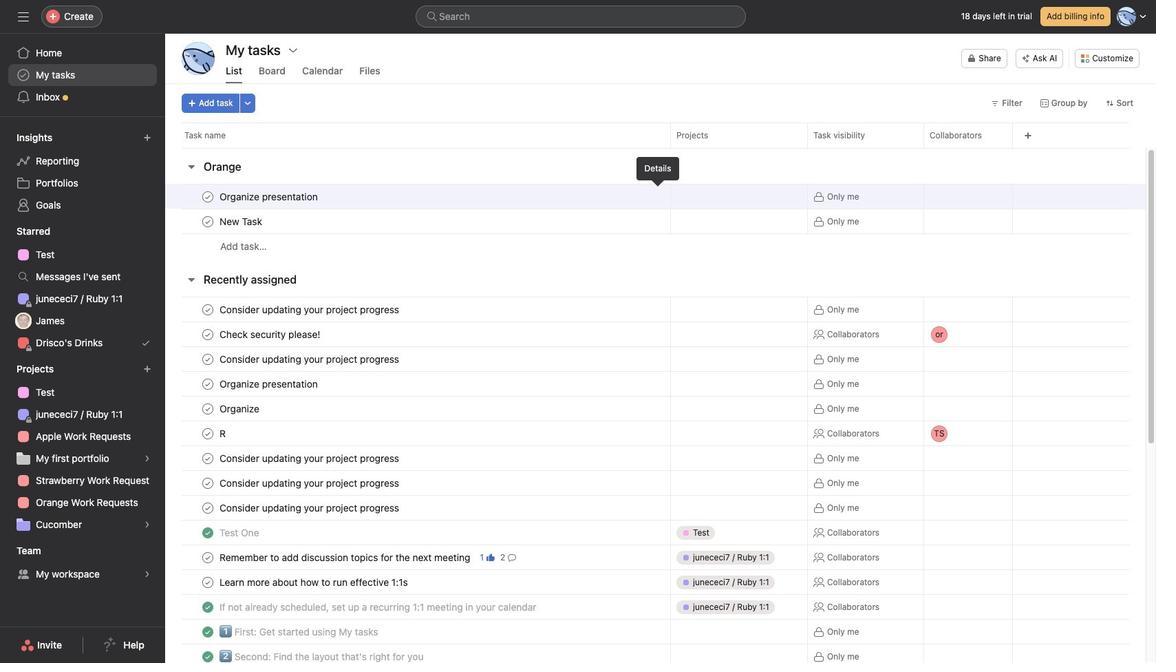 Task type: vqa. For each thing, say whether or not it's contained in the screenshot.
2nd organize presentation cell from the bottom
yes



Task type: describe. For each thing, give the bounding box(es) containing it.
task name text field for mark complete checkbox inside learn more about how to run effective 1:1s cell
[[217, 575, 412, 589]]

completed image for test one cell
[[200, 524, 216, 541]]

mark complete checkbox for 1st organize presentation cell from the bottom
[[200, 376, 216, 392]]

mark complete image for task name text box in learn more about how to run effective 1:1s cell
[[200, 574, 216, 590]]

5 consider updating your project progress cell from the top
[[165, 495, 671, 521]]

1 consider updating your project progress cell from the top
[[165, 297, 671, 322]]

linked projects for consider updating your project progress cell for 1st consider updating your project progress cell from the bottom
[[671, 495, 808, 521]]

task name text field for mark complete option for 1st consider updating your project progress cell from the bottom
[[217, 501, 403, 515]]

mark complete checkbox for 1st organize presentation cell
[[200, 188, 216, 205]]

add collaborators image
[[992, 191, 1003, 202]]

mark complete checkbox for the remember to add discussion topics for the next meeting cell
[[200, 549, 216, 566]]

task name text field for mark complete checkbox corresponding to 1st organize presentation cell
[[217, 190, 322, 203]]

task name text field for mark complete checkbox in the consider updating your project progress cell
[[217, 451, 403, 465]]

mark complete checkbox for 2nd consider updating your project progress cell from the bottom of the header recently assigned tree grid
[[200, 475, 216, 491]]

teams element
[[0, 538, 165, 588]]

mark complete checkbox for organize cell
[[200, 400, 216, 417]]

mark complete image for task name text box related to second consider updating your project progress cell from the top of the header recently assigned tree grid's mark complete option
[[200, 351, 216, 367]]

hide sidebar image
[[18, 11, 29, 22]]

mark complete image for mark complete checkbox in the consider updating your project progress cell task name text box
[[200, 450, 216, 466]]

collapse task list for this group image for header recently assigned tree grid
[[186, 274, 197, 285]]

mark complete checkbox for fifth consider updating your project progress cell from the bottom
[[200, 301, 216, 318]]

linked projects for new task cell
[[671, 209, 808, 234]]

1 organize presentation cell from the top
[[165, 184, 671, 209]]

2 consider updating your project progress cell from the top
[[165, 346, 671, 372]]

if not already scheduled, set up a recurring 1:1 meeting in your calendar cell
[[165, 594, 671, 620]]

linked projects for consider updating your project progress cell for 2nd consider updating your project progress cell from the bottom of the header recently assigned tree grid
[[671, 470, 808, 496]]

mark complete image for 1st organize presentation cell
[[200, 188, 216, 205]]

linked projects for consider updating your project progress cell for 3rd consider updating your project progress cell from the bottom
[[671, 445, 808, 471]]

task name text field for mark complete checkbox in the new task cell
[[217, 214, 267, 228]]

collapse task list for this group image for header orange tree grid on the top
[[186, 161, 197, 172]]

mark complete checkbox for r cell
[[200, 425, 216, 442]]

2 comments image
[[508, 553, 517, 561]]

linked projects for consider updating your project progress cell for fifth consider updating your project progress cell from the bottom
[[671, 297, 808, 322]]

remember to add discussion topics for the next meeting cell
[[165, 545, 671, 570]]

task name text field for completed option inside the 1️⃣ first: get started using my tasks cell
[[217, 625, 383, 639]]

1️⃣ first: get started using my tasks cell
[[165, 619, 671, 644]]

projects element
[[0, 357, 165, 538]]

completed checkbox for 1️⃣ first: get started using my tasks cell
[[200, 623, 216, 640]]

mark complete checkbox for new task cell
[[200, 213, 216, 230]]

task name text field inside test one cell
[[217, 526, 263, 539]]

completed image for 1️⃣ first: get started using my tasks cell
[[200, 623, 216, 640]]

task name text field for mark complete option in check security please! cell
[[217, 327, 325, 341]]

new project or portfolio image
[[143, 365, 151, 373]]

mark complete image for check security please! cell
[[200, 326, 216, 343]]

completed image for if not already scheduled, set up a recurring 1:1 meeting in your calendar 'cell'
[[200, 599, 216, 615]]

completed checkbox for task name text field within the 2️⃣ second: find the layout that's right for you cell
[[200, 648, 216, 663]]

r cell
[[165, 421, 671, 446]]

3 consider updating your project progress cell from the top
[[165, 445, 671, 471]]

mark complete checkbox for second consider updating your project progress cell from the top of the header recently assigned tree grid
[[200, 351, 216, 367]]

mark complete image for task name text box within the organize presentation cell
[[200, 376, 216, 392]]

task name text field for 1st organize presentation cell from the bottom's mark complete checkbox
[[217, 377, 322, 391]]

task name text field inside 2️⃣ second: find the layout that's right for you cell
[[217, 650, 428, 663]]

4 consider updating your project progress cell from the top
[[165, 470, 671, 496]]

starred element
[[0, 219, 165, 357]]

show options image
[[288, 45, 299, 56]]

mark complete checkbox for check security please! cell
[[200, 326, 216, 343]]



Task type: locate. For each thing, give the bounding box(es) containing it.
mark complete image inside learn more about how to run effective 1:1s cell
[[200, 574, 216, 590]]

mark complete image for r cell
[[200, 425, 216, 442]]

1 vertical spatial organize presentation cell
[[165, 371, 671, 397]]

task name text field inside if not already scheduled, set up a recurring 1:1 meeting in your calendar 'cell'
[[217, 600, 541, 614]]

1 collapse task list for this group image from the top
[[186, 161, 197, 172]]

insights element
[[0, 125, 165, 219]]

4 mark complete image from the top
[[200, 326, 216, 343]]

2 mark complete checkbox from the top
[[200, 213, 216, 230]]

4 linked projects for consider updating your project progress cell from the top
[[671, 470, 808, 496]]

2 mark complete image from the top
[[200, 376, 216, 392]]

mark complete checkbox for 3rd consider updating your project progress cell from the bottom
[[200, 450, 216, 466]]

mark complete image for organize cell
[[200, 400, 216, 417]]

details image
[[654, 192, 662, 201]]

2 task name text field from the top
[[217, 377, 322, 391]]

7 mark complete image from the top
[[200, 475, 216, 491]]

8 mark complete image from the top
[[200, 500, 216, 516]]

task name text field for mark complete option corresponding to 2nd consider updating your project progress cell from the bottom of the header recently assigned tree grid
[[217, 476, 403, 490]]

5 mark complete checkbox from the top
[[200, 500, 216, 516]]

7 task name text field from the top
[[217, 575, 412, 589]]

mark complete image inside new task cell
[[200, 213, 216, 230]]

3 completed image from the top
[[200, 623, 216, 640]]

Mark complete checkbox
[[200, 188, 216, 205], [200, 213, 216, 230], [200, 376, 216, 392], [200, 400, 216, 417], [200, 425, 216, 442], [200, 450, 216, 466], [200, 549, 216, 566], [200, 574, 216, 590]]

organize presentation cell
[[165, 184, 671, 209], [165, 371, 671, 397]]

mark complete image inside check security please! cell
[[200, 326, 216, 343]]

2 completed checkbox from the top
[[200, 623, 216, 640]]

1 mark complete checkbox from the top
[[200, 301, 216, 318]]

linked projects for organize cell
[[671, 396, 808, 421]]

2 organize presentation cell from the top
[[165, 371, 671, 397]]

task name text field for completed option in the if not already scheduled, set up a recurring 1:1 meeting in your calendar 'cell'
[[217, 600, 541, 614]]

view profile settings image
[[182, 42, 215, 75]]

4 mark complete image from the top
[[200, 549, 216, 566]]

1 completed image from the top
[[200, 524, 216, 541]]

8 mark complete checkbox from the top
[[200, 574, 216, 590]]

3 mark complete image from the top
[[200, 301, 216, 318]]

1 completed checkbox from the top
[[200, 524, 216, 541]]

mark complete checkbox inside new task cell
[[200, 213, 216, 230]]

completed checkbox inside if not already scheduled, set up a recurring 1:1 meeting in your calendar 'cell'
[[200, 599, 216, 615]]

task name text field inside the remember to add discussion topics for the next meeting cell
[[217, 550, 475, 564]]

mark complete image
[[200, 351, 216, 367], [200, 376, 216, 392], [200, 450, 216, 466], [200, 549, 216, 566], [200, 574, 216, 590]]

task name text field for mark complete checkbox inside the r cell
[[217, 427, 232, 440]]

mark complete image inside r cell
[[200, 425, 216, 442]]

mark complete image for 1st consider updating your project progress cell from the bottom
[[200, 500, 216, 516]]

6 mark complete image from the top
[[200, 425, 216, 442]]

linked projects for 2️⃣ second: find the layout that's right for you cell
[[671, 644, 808, 663]]

6 mark complete checkbox from the top
[[200, 450, 216, 466]]

see details, my first portfolio image
[[143, 454, 151, 463]]

8 task name text field from the top
[[217, 600, 541, 614]]

linked projects for consider updating your project progress cell
[[671, 297, 808, 322], [671, 346, 808, 372], [671, 445, 808, 471], [671, 470, 808, 496], [671, 495, 808, 521]]

1 vertical spatial completed checkbox
[[200, 648, 216, 663]]

1 task name text field from the top
[[217, 352, 403, 366]]

mark complete checkbox for learn more about how to run effective 1:1s cell
[[200, 574, 216, 590]]

linked projects for check security please! cell
[[671, 322, 808, 347]]

5 mark complete checkbox from the top
[[200, 425, 216, 442]]

2 completed image from the top
[[200, 599, 216, 615]]

Task name text field
[[217, 352, 403, 366], [217, 377, 322, 391], [217, 451, 403, 465], [217, 501, 403, 515], [217, 526, 263, 539], [217, 550, 475, 564], [217, 575, 412, 589]]

completed checkbox for task name text box inside test one cell
[[200, 524, 216, 541]]

2 collapse task list for this group image from the top
[[186, 274, 197, 285]]

task name text field for mark complete checkbox inside the the remember to add discussion topics for the next meeting cell
[[217, 550, 475, 564]]

0 vertical spatial completed checkbox
[[200, 599, 216, 615]]

2️⃣ second: find the layout that's right for you cell
[[165, 644, 671, 663]]

2 completed checkbox from the top
[[200, 648, 216, 663]]

see details, cucomber image
[[143, 521, 151, 529]]

header recently assigned tree grid
[[165, 297, 1146, 663]]

more actions image
[[243, 99, 252, 107]]

Mark complete checkbox
[[200, 301, 216, 318], [200, 326, 216, 343], [200, 351, 216, 367], [200, 475, 216, 491], [200, 500, 216, 516]]

3 mark complete checkbox from the top
[[200, 351, 216, 367]]

completed checkbox inside test one cell
[[200, 524, 216, 541]]

completed image inside 2️⃣ second: find the layout that's right for you cell
[[200, 648, 216, 663]]

mark complete image for new task cell
[[200, 213, 216, 230]]

mark complete image inside organize cell
[[200, 400, 216, 417]]

mark complete checkbox inside learn more about how to run effective 1:1s cell
[[200, 574, 216, 590]]

see details, my workspace image
[[143, 570, 151, 578]]

3 mark complete image from the top
[[200, 450, 216, 466]]

completed checkbox inside 1️⃣ first: get started using my tasks cell
[[200, 623, 216, 640]]

add field image
[[1025, 132, 1033, 140]]

1 linked projects for consider updating your project progress cell from the top
[[671, 297, 808, 322]]

2 mark complete checkbox from the top
[[200, 326, 216, 343]]

1 like. you liked this task image
[[487, 553, 495, 561]]

0 vertical spatial completed checkbox
[[200, 524, 216, 541]]

1 vertical spatial collapse task list for this group image
[[186, 274, 197, 285]]

mark complete checkbox inside organize cell
[[200, 400, 216, 417]]

4 task name text field from the top
[[217, 327, 325, 341]]

completed checkbox inside 2️⃣ second: find the layout that's right for you cell
[[200, 648, 216, 663]]

5 task name text field from the top
[[217, 526, 263, 539]]

linked projects for consider updating your project progress cell for second consider updating your project progress cell from the top of the header recently assigned tree grid
[[671, 346, 808, 372]]

task name text field inside r cell
[[217, 427, 232, 440]]

Task name text field
[[217, 190, 322, 203], [217, 214, 267, 228], [217, 303, 403, 316], [217, 327, 325, 341], [217, 402, 264, 416], [217, 427, 232, 440], [217, 476, 403, 490], [217, 600, 541, 614], [217, 625, 383, 639], [217, 650, 428, 663]]

task name text field for mark complete checkbox inside organize cell
[[217, 402, 264, 416]]

mark complete checkbox inside the remember to add discussion topics for the next meeting cell
[[200, 549, 216, 566]]

5 mark complete image from the top
[[200, 400, 216, 417]]

mark complete checkbox inside check security please! cell
[[200, 326, 216, 343]]

Completed checkbox
[[200, 599, 216, 615], [200, 623, 216, 640]]

linked projects for 1️⃣ first: get started using my tasks cell
[[671, 619, 808, 644]]

1 mark complete image from the top
[[200, 351, 216, 367]]

1 completed checkbox from the top
[[200, 599, 216, 615]]

4 mark complete checkbox from the top
[[200, 475, 216, 491]]

mark complete checkbox inside consider updating your project progress cell
[[200, 450, 216, 466]]

learn more about how to run effective 1:1s cell
[[165, 569, 671, 595]]

7 task name text field from the top
[[217, 476, 403, 490]]

7 mark complete checkbox from the top
[[200, 549, 216, 566]]

mark complete image for 2nd consider updating your project progress cell from the bottom of the header recently assigned tree grid
[[200, 475, 216, 491]]

task name text field inside organize presentation cell
[[217, 190, 322, 203]]

completed image for 2️⃣ second: find the layout that's right for you cell
[[200, 648, 216, 663]]

1 mark complete checkbox from the top
[[200, 188, 216, 205]]

header orange tree grid
[[165, 184, 1146, 259]]

new task cell
[[165, 209, 671, 234]]

mark complete image
[[200, 188, 216, 205], [200, 213, 216, 230], [200, 301, 216, 318], [200, 326, 216, 343], [200, 400, 216, 417], [200, 425, 216, 442], [200, 475, 216, 491], [200, 500, 216, 516]]

mark complete image for task name text box in the the remember to add discussion topics for the next meeting cell
[[200, 549, 216, 566]]

task name text field inside organize presentation cell
[[217, 377, 322, 391]]

9 task name text field from the top
[[217, 625, 383, 639]]

3 mark complete checkbox from the top
[[200, 376, 216, 392]]

2 task name text field from the top
[[217, 214, 267, 228]]

3 task name text field from the top
[[217, 303, 403, 316]]

0 vertical spatial organize presentation cell
[[165, 184, 671, 209]]

collapse task list for this group image
[[186, 161, 197, 172], [186, 274, 197, 285]]

check security please! cell
[[165, 322, 671, 347]]

test one cell
[[165, 520, 671, 545]]

3 linked projects for consider updating your project progress cell from the top
[[671, 445, 808, 471]]

1 vertical spatial completed checkbox
[[200, 623, 216, 640]]

1 mark complete image from the top
[[200, 188, 216, 205]]

move tasks between sections image
[[629, 192, 638, 201]]

new insights image
[[143, 134, 151, 142]]

5 task name text field from the top
[[217, 402, 264, 416]]

task name text field inside check security please! cell
[[217, 327, 325, 341]]

completed checkbox for if not already scheduled, set up a recurring 1:1 meeting in your calendar 'cell'
[[200, 599, 216, 615]]

4 mark complete checkbox from the top
[[200, 400, 216, 417]]

linked projects for organize presentation cell
[[671, 371, 808, 397]]

completed image inside test one cell
[[200, 524, 216, 541]]

task name text field for mark complete option related to fifth consider updating your project progress cell from the bottom
[[217, 303, 403, 316]]

mark complete checkbox inside r cell
[[200, 425, 216, 442]]

completed image inside if not already scheduled, set up a recurring 1:1 meeting in your calendar 'cell'
[[200, 599, 216, 615]]

global element
[[0, 34, 165, 116]]

1 task name text field from the top
[[217, 190, 322, 203]]

2 mark complete image from the top
[[200, 213, 216, 230]]

list box
[[416, 6, 746, 28]]

task name text field for second consider updating your project progress cell from the top of the header recently assigned tree grid's mark complete option
[[217, 352, 403, 366]]

tooltip
[[637, 157, 680, 185]]

4 completed image from the top
[[200, 648, 216, 663]]

5 linked projects for consider updating your project progress cell from the top
[[671, 495, 808, 521]]

0 vertical spatial collapse task list for this group image
[[186, 161, 197, 172]]

2 linked projects for consider updating your project progress cell from the top
[[671, 346, 808, 372]]

organize cell
[[165, 396, 671, 421]]

task name text field inside learn more about how to run effective 1:1s cell
[[217, 575, 412, 589]]

10 task name text field from the top
[[217, 650, 428, 663]]

consider updating your project progress cell
[[165, 297, 671, 322], [165, 346, 671, 372], [165, 445, 671, 471], [165, 470, 671, 496], [165, 495, 671, 521]]

task name text field inside organize cell
[[217, 402, 264, 416]]

4 task name text field from the top
[[217, 501, 403, 515]]

6 task name text field from the top
[[217, 427, 232, 440]]

row
[[165, 123, 1157, 148], [182, 147, 1130, 149], [165, 184, 1146, 209], [165, 209, 1146, 234], [165, 233, 1146, 259], [165, 297, 1146, 322], [165, 321, 1146, 348], [165, 346, 1146, 372], [165, 371, 1146, 397], [165, 396, 1146, 421], [165, 420, 1146, 447], [165, 445, 1146, 471], [165, 470, 1146, 496], [165, 495, 1146, 521], [165, 520, 1146, 545], [165, 545, 1146, 570], [165, 569, 1146, 595], [165, 594, 1146, 620], [165, 619, 1146, 644], [165, 644, 1146, 663]]

mark complete image for fifth consider updating your project progress cell from the bottom
[[200, 301, 216, 318]]

task name text field inside 1️⃣ first: get started using my tasks cell
[[217, 625, 383, 639]]

5 mark complete image from the top
[[200, 574, 216, 590]]

3 task name text field from the top
[[217, 451, 403, 465]]

completed image
[[200, 524, 216, 541], [200, 599, 216, 615], [200, 623, 216, 640], [200, 648, 216, 663]]

task name text field inside new task cell
[[217, 214, 267, 228]]

linked projects for r cell
[[671, 421, 808, 446]]

mark complete checkbox for 1st consider updating your project progress cell from the bottom
[[200, 500, 216, 516]]

6 task name text field from the top
[[217, 550, 475, 564]]

Completed checkbox
[[200, 524, 216, 541], [200, 648, 216, 663]]

completed image inside 1️⃣ first: get started using my tasks cell
[[200, 623, 216, 640]]



